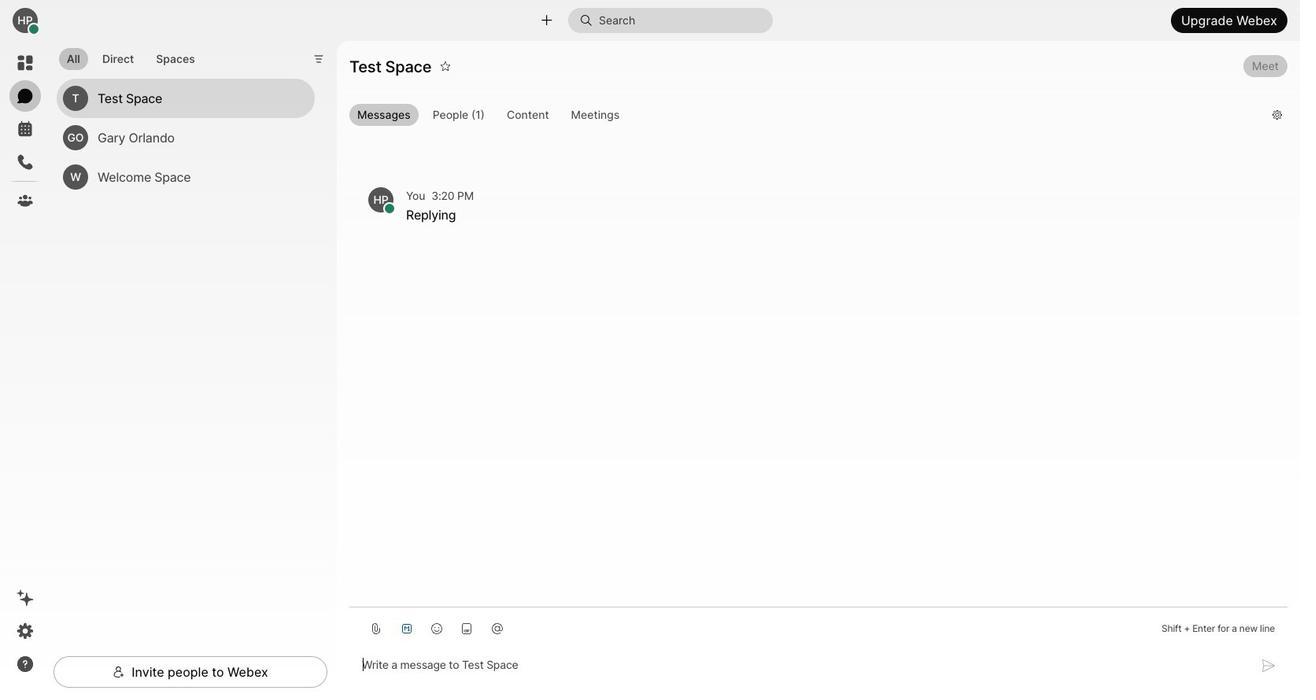 Task type: vqa. For each thing, say whether or not it's contained in the screenshot.
Welcome Space list item
yes



Task type: describe. For each thing, give the bounding box(es) containing it.
view space settings image
[[1272, 102, 1283, 127]]

what's new image
[[16, 589, 35, 608]]

1 horizontal spatial wrapper image
[[113, 666, 125, 679]]

test space list item
[[57, 79, 315, 118]]

calls image
[[16, 153, 35, 172]]

help image
[[16, 655, 35, 674]]

webex tab list
[[9, 47, 41, 217]]

meetings image
[[16, 120, 35, 139]]

connect people image
[[539, 13, 554, 28]]

gary orlando list item
[[57, 118, 315, 158]]

markdown image
[[400, 623, 413, 635]]

filter by image
[[313, 53, 325, 65]]

0 vertical spatial wrapper image
[[28, 24, 40, 35]]

settings image
[[16, 622, 35, 641]]

1 horizontal spatial wrapper image
[[580, 14, 599, 27]]

gifs image
[[461, 623, 473, 635]]



Task type: locate. For each thing, give the bounding box(es) containing it.
navigation
[[0, 41, 50, 694]]

tab list
[[55, 39, 207, 75]]

messaging, has no new notifications image
[[16, 87, 35, 105]]

mention image
[[491, 623, 504, 635]]

teams, has no new notifications image
[[16, 191, 35, 210]]

group
[[350, 104, 1260, 129]]

emoji image
[[431, 623, 443, 635]]

wrapper image
[[580, 14, 599, 27], [384, 203, 395, 214]]

1 vertical spatial wrapper image
[[384, 203, 395, 214]]

wrapper image
[[28, 24, 40, 35], [113, 666, 125, 679]]

add to favorites image
[[440, 54, 451, 79]]

dashboard image
[[16, 54, 35, 72]]

file attachment image
[[370, 623, 383, 635]]

welcome space list item
[[57, 158, 315, 197]]

0 vertical spatial wrapper image
[[580, 14, 599, 27]]

0 horizontal spatial wrapper image
[[28, 24, 40, 35]]

1 vertical spatial wrapper image
[[113, 666, 125, 679]]

0 horizontal spatial wrapper image
[[384, 203, 395, 214]]

message composer toolbar element
[[350, 607, 1288, 644]]



